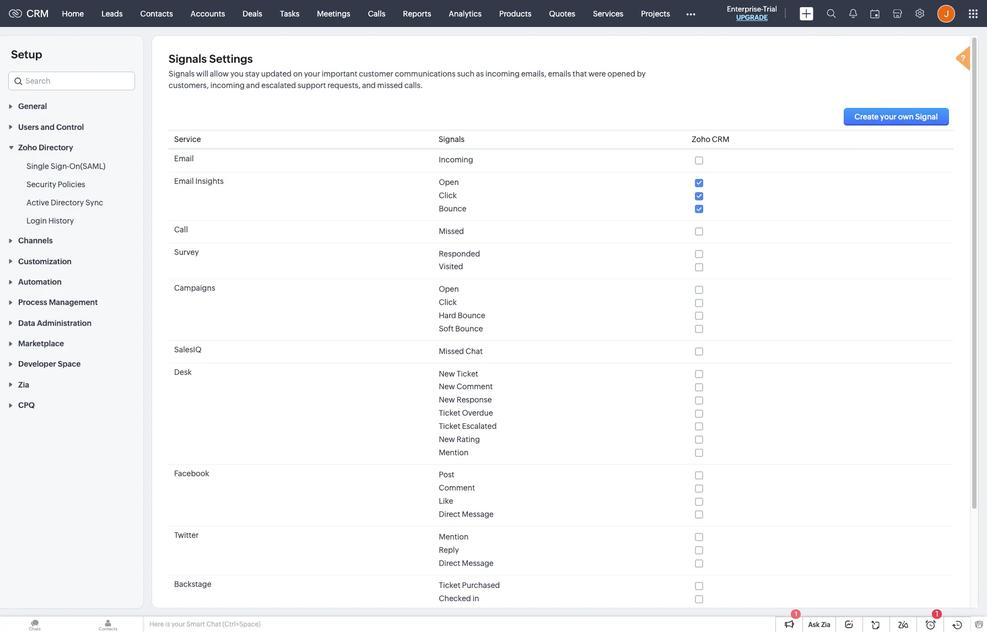 Task type: describe. For each thing, give the bounding box(es) containing it.
1 vertical spatial comment
[[439, 484, 475, 493]]

desk
[[174, 368, 192, 377]]

on
[[293, 69, 303, 78]]

campaigns
[[174, 284, 215, 293]]

support
[[298, 81, 326, 90]]

1 direct message from the top
[[439, 510, 494, 519]]

2 direct message from the top
[[439, 559, 494, 568]]

and inside dropdown button
[[41, 123, 55, 132]]

insights
[[195, 177, 224, 186]]

1 vertical spatial incoming
[[210, 81, 245, 90]]

responded
[[439, 249, 480, 258]]

create your own signal button
[[844, 108, 949, 126]]

call
[[174, 226, 188, 234]]

leads
[[101, 9, 123, 18]]

process management button
[[0, 292, 143, 313]]

ticket purchased
[[439, 582, 500, 591]]

automation
[[18, 278, 62, 287]]

security policies
[[26, 180, 85, 189]]

new for new comment
[[439, 383, 455, 392]]

purchased
[[462, 582, 500, 591]]

0 vertical spatial chat
[[466, 347, 483, 356]]

reports link
[[394, 0, 440, 27]]

cpq button
[[0, 395, 143, 416]]

developer
[[18, 360, 56, 369]]

create
[[855, 112, 879, 121]]

by
[[637, 69, 646, 78]]

services
[[593, 9, 624, 18]]

products
[[499, 9, 532, 18]]

were
[[589, 69, 606, 78]]

general
[[18, 102, 47, 111]]

such
[[457, 69, 475, 78]]

zoho directory button
[[0, 137, 143, 158]]

here is your smart chat (ctrl+space)
[[149, 621, 261, 629]]

0 horizontal spatial 1
[[795, 611, 797, 618]]

create menu element
[[793, 0, 820, 27]]

that
[[573, 69, 587, 78]]

salesiq
[[174, 346, 201, 355]]

users
[[18, 123, 39, 132]]

0 horizontal spatial your
[[171, 621, 185, 629]]

requests,
[[328, 81, 361, 90]]

will
[[196, 69, 208, 78]]

zoho crm
[[692, 135, 729, 144]]

ticket cancelled
[[439, 608, 498, 617]]

crm link
[[9, 8, 49, 19]]

in
[[473, 595, 479, 604]]

Other Modules field
[[679, 5, 703, 22]]

your inside "will allow you stay updated on your important customer communications such as incoming emails, emails that were opened by customers, incoming and escalated support requests, and missed calls."
[[304, 69, 320, 78]]

bounce for soft bounce
[[455, 325, 483, 333]]

zoho for zoho directory
[[18, 143, 37, 152]]

0 vertical spatial bounce
[[439, 204, 467, 213]]

1 horizontal spatial and
[[246, 81, 260, 90]]

deals link
[[234, 0, 271, 27]]

new comment
[[439, 383, 493, 392]]

signals element
[[843, 0, 864, 27]]

2 direct from the top
[[439, 559, 460, 568]]

data
[[18, 319, 35, 328]]

create your own signal
[[855, 112, 938, 121]]

new ticket
[[439, 370, 478, 378]]

chats image
[[0, 617, 69, 633]]

1 vertical spatial chat
[[206, 621, 221, 629]]

calls.
[[404, 81, 423, 90]]

ticket for cancelled
[[439, 608, 460, 617]]

0 vertical spatial signals
[[169, 52, 207, 65]]

1 mention from the top
[[439, 448, 469, 457]]

channels
[[18, 237, 53, 245]]

ticket for purchased
[[439, 582, 460, 591]]

profile element
[[931, 0, 962, 27]]

customization
[[18, 257, 72, 266]]

developer space button
[[0, 354, 143, 375]]

ask
[[808, 622, 820, 629]]

1 horizontal spatial incoming
[[485, 69, 520, 78]]

create menu image
[[800, 7, 814, 20]]

1 vertical spatial zia
[[821, 622, 831, 629]]

1 horizontal spatial 1
[[935, 610, 939, 619]]

services link
[[584, 0, 632, 27]]

checked in
[[439, 595, 479, 604]]

contacts
[[140, 9, 173, 18]]

signals settings
[[169, 52, 253, 65]]

emails,
[[521, 69, 546, 78]]

channels button
[[0, 230, 143, 251]]

overdue
[[462, 409, 493, 418]]

developer space
[[18, 360, 81, 369]]

users and control
[[18, 123, 84, 132]]

escalated
[[261, 81, 296, 90]]

soft
[[439, 325, 454, 333]]

own
[[898, 112, 914, 121]]

you
[[230, 69, 244, 78]]

missed
[[377, 81, 403, 90]]

sign-
[[51, 162, 69, 171]]

survey
[[174, 248, 199, 257]]

meetings link
[[308, 0, 359, 27]]

upgrade
[[736, 14, 768, 21]]

directory for zoho
[[39, 143, 73, 152]]

customers,
[[169, 81, 209, 90]]

analytics link
[[440, 0, 490, 27]]

calendar image
[[870, 9, 880, 18]]

bounce for hard bounce
[[458, 311, 485, 320]]

click for hard bounce
[[439, 298, 457, 307]]

data administration
[[18, 319, 92, 328]]

click for bounce
[[439, 191, 457, 200]]



Task type: vqa. For each thing, say whether or not it's contained in the screenshot.
Tara inside the BENTON TARA SCHULTZ BENTON (SAMPLE) JOHN BUTT (SAMPLE) $ 250,000.00 NOV 14, 2023
no



Task type: locate. For each thing, give the bounding box(es) containing it.
leads link
[[93, 0, 132, 27]]

cancelled
[[462, 608, 498, 617]]

checked
[[439, 595, 471, 604]]

directory inside dropdown button
[[39, 143, 73, 152]]

comment
[[457, 383, 493, 392], [439, 484, 475, 493]]

1 vertical spatial your
[[880, 112, 897, 121]]

click up hard on the left of page
[[439, 298, 457, 307]]

as
[[476, 69, 484, 78]]

1 missed from the top
[[439, 227, 464, 236]]

home
[[62, 9, 84, 18]]

signals image
[[849, 9, 857, 18]]

service
[[174, 135, 201, 144]]

search element
[[820, 0, 843, 27]]

2 email from the top
[[174, 177, 194, 186]]

zia inside "dropdown button"
[[18, 381, 29, 390]]

missed down the soft
[[439, 347, 464, 356]]

missed for missed chat
[[439, 347, 464, 356]]

space
[[58, 360, 81, 369]]

your
[[304, 69, 320, 78], [880, 112, 897, 121], [171, 621, 185, 629]]

management
[[49, 298, 98, 307]]

hard bounce
[[439, 311, 485, 320]]

security
[[26, 180, 56, 189]]

signals up "will"
[[169, 52, 207, 65]]

new down new ticket
[[439, 383, 455, 392]]

1 vertical spatial click
[[439, 298, 457, 307]]

incoming down allow
[[210, 81, 245, 90]]

ticket for escalated
[[439, 422, 460, 431]]

1 horizontal spatial zoho
[[692, 135, 710, 144]]

3 new from the top
[[439, 396, 455, 405]]

directory up sign-
[[39, 143, 73, 152]]

setup
[[11, 48, 42, 61]]

facebook
[[174, 470, 209, 478]]

calls link
[[359, 0, 394, 27]]

email for email
[[174, 154, 194, 163]]

bounce up soft bounce at the left bottom of page
[[458, 311, 485, 320]]

customer
[[359, 69, 393, 78]]

new rating
[[439, 435, 480, 444]]

here
[[149, 621, 164, 629]]

policies
[[58, 180, 85, 189]]

contacts image
[[73, 617, 143, 633]]

and
[[246, 81, 260, 90], [362, 81, 376, 90], [41, 123, 55, 132]]

0 vertical spatial mention
[[439, 448, 469, 457]]

zoho directory region
[[0, 158, 143, 230]]

new
[[439, 370, 455, 378], [439, 383, 455, 392], [439, 396, 455, 405], [439, 435, 455, 444]]

click
[[439, 191, 457, 200], [439, 298, 457, 307]]

accounts link
[[182, 0, 234, 27]]

1 horizontal spatial crm
[[712, 135, 729, 144]]

zoho
[[692, 135, 710, 144], [18, 143, 37, 152]]

zoho directory
[[18, 143, 73, 152]]

on(saml)
[[69, 162, 106, 171]]

cpq
[[18, 401, 35, 410]]

incoming
[[485, 69, 520, 78], [210, 81, 245, 90]]

zia up cpq at bottom
[[18, 381, 29, 390]]

signal
[[915, 112, 938, 121]]

0 vertical spatial comment
[[457, 383, 493, 392]]

login history
[[26, 217, 74, 225]]

1 direct from the top
[[439, 510, 460, 519]]

tasks
[[280, 9, 299, 18]]

new down new comment
[[439, 396, 455, 405]]

direct down the reply in the bottom left of the page
[[439, 559, 460, 568]]

1 click from the top
[[439, 191, 457, 200]]

0 horizontal spatial chat
[[206, 621, 221, 629]]

analytics
[[449, 9, 482, 18]]

chat down soft bounce at the left bottom of page
[[466, 347, 483, 356]]

2 vertical spatial signals
[[439, 135, 465, 144]]

automation button
[[0, 272, 143, 292]]

email down 'service'
[[174, 154, 194, 163]]

ticket up new comment
[[457, 370, 478, 378]]

2 new from the top
[[439, 383, 455, 392]]

0 vertical spatial your
[[304, 69, 320, 78]]

accounts
[[191, 9, 225, 18]]

directory for active
[[51, 198, 84, 207]]

new response
[[439, 396, 492, 405]]

bounce up responded
[[439, 204, 467, 213]]

updated
[[261, 69, 292, 78]]

0 vertical spatial crm
[[26, 8, 49, 19]]

mention up the reply in the bottom left of the page
[[439, 533, 469, 542]]

1 horizontal spatial your
[[304, 69, 320, 78]]

0 horizontal spatial and
[[41, 123, 55, 132]]

None field
[[8, 72, 135, 90]]

2 horizontal spatial your
[[880, 112, 897, 121]]

signals up customers, at the left top of page
[[169, 69, 196, 78]]

1 open from the top
[[439, 178, 459, 187]]

like
[[439, 497, 453, 506]]

0 vertical spatial open
[[439, 178, 459, 187]]

direct message down like
[[439, 510, 494, 519]]

reply
[[439, 546, 459, 555]]

2 click from the top
[[439, 298, 457, 307]]

0 horizontal spatial zoho
[[18, 143, 37, 152]]

new up new comment
[[439, 370, 455, 378]]

1 vertical spatial direct message
[[439, 559, 494, 568]]

direct down like
[[439, 510, 460, 519]]

missed for missed
[[439, 227, 464, 236]]

ticket for overdue
[[439, 409, 460, 418]]

direct message
[[439, 510, 494, 519], [439, 559, 494, 568]]

soft bounce
[[439, 325, 483, 333]]

important
[[322, 69, 357, 78]]

2 vertical spatial bounce
[[455, 325, 483, 333]]

your inside button
[[880, 112, 897, 121]]

1 vertical spatial directory
[[51, 198, 84, 207]]

marketplace button
[[0, 333, 143, 354]]

opened
[[608, 69, 635, 78]]

zoho for zoho crm
[[692, 135, 710, 144]]

projects
[[641, 9, 670, 18]]

new for new rating
[[439, 435, 455, 444]]

open for hard bounce
[[439, 285, 459, 294]]

0 vertical spatial direct
[[439, 510, 460, 519]]

0 vertical spatial incoming
[[485, 69, 520, 78]]

1 vertical spatial mention
[[439, 533, 469, 542]]

direct message down the reply in the bottom left of the page
[[439, 559, 494, 568]]

users and control button
[[0, 116, 143, 137]]

Search text field
[[9, 72, 134, 90]]

email for email insights
[[174, 177, 194, 186]]

mention down new rating
[[439, 448, 469, 457]]

process
[[18, 298, 47, 307]]

process management
[[18, 298, 98, 307]]

new for new ticket
[[439, 370, 455, 378]]

smart
[[187, 621, 205, 629]]

contacts link
[[132, 0, 182, 27]]

bounce
[[439, 204, 467, 213], [458, 311, 485, 320], [455, 325, 483, 333]]

0 horizontal spatial incoming
[[210, 81, 245, 90]]

ticket up checked
[[439, 582, 460, 591]]

search image
[[827, 9, 836, 18]]

0 vertical spatial direct message
[[439, 510, 494, 519]]

0 horizontal spatial crm
[[26, 8, 49, 19]]

zoho inside dropdown button
[[18, 143, 37, 152]]

missed up responded
[[439, 227, 464, 236]]

your up support
[[304, 69, 320, 78]]

ticket down new response
[[439, 409, 460, 418]]

deals
[[243, 9, 262, 18]]

email
[[174, 154, 194, 163], [174, 177, 194, 186]]

1 vertical spatial email
[[174, 177, 194, 186]]

home link
[[53, 0, 93, 27]]

1 vertical spatial message
[[462, 559, 494, 568]]

zia right the ask
[[821, 622, 831, 629]]

control
[[56, 123, 84, 132]]

zia button
[[0, 375, 143, 395]]

open for bounce
[[439, 178, 459, 187]]

comment down 'post'
[[439, 484, 475, 493]]

0 vertical spatial directory
[[39, 143, 73, 152]]

1 new from the top
[[439, 370, 455, 378]]

trial
[[763, 5, 777, 13]]

1 horizontal spatial zia
[[821, 622, 831, 629]]

ask zia
[[808, 622, 831, 629]]

ticket down checked
[[439, 608, 460, 617]]

is
[[165, 621, 170, 629]]

1 vertical spatial direct
[[439, 559, 460, 568]]

1 vertical spatial signals
[[169, 69, 196, 78]]

comment up response
[[457, 383, 493, 392]]

hard
[[439, 311, 456, 320]]

single
[[26, 162, 49, 171]]

click down 'incoming'
[[439, 191, 457, 200]]

4 new from the top
[[439, 435, 455, 444]]

1 vertical spatial missed
[[439, 347, 464, 356]]

2 missed from the top
[[439, 347, 464, 356]]

0 horizontal spatial zia
[[18, 381, 29, 390]]

incoming right as
[[485, 69, 520, 78]]

0 vertical spatial zia
[[18, 381, 29, 390]]

signals up 'incoming'
[[439, 135, 465, 144]]

and right users
[[41, 123, 55, 132]]

0 vertical spatial missed
[[439, 227, 464, 236]]

directory down policies
[[51, 198, 84, 207]]

1 email from the top
[[174, 154, 194, 163]]

data administration button
[[0, 313, 143, 333]]

1 horizontal spatial chat
[[466, 347, 483, 356]]

directory inside region
[[51, 198, 84, 207]]

email left insights
[[174, 177, 194, 186]]

your left own
[[880, 112, 897, 121]]

will allow you stay updated on your important customer communications such as incoming emails, emails that were opened by customers, incoming and escalated support requests, and missed calls.
[[169, 69, 646, 90]]

emails
[[548, 69, 571, 78]]

chat right "smart"
[[206, 621, 221, 629]]

2 vertical spatial your
[[171, 621, 185, 629]]

2 open from the top
[[439, 285, 459, 294]]

1 vertical spatial bounce
[[458, 311, 485, 320]]

signals
[[169, 52, 207, 65], [169, 69, 196, 78], [439, 135, 465, 144]]

marketplace
[[18, 340, 64, 348]]

zia
[[18, 381, 29, 390], [821, 622, 831, 629]]

ticket escalated
[[439, 422, 497, 431]]

rating
[[457, 435, 480, 444]]

0 vertical spatial email
[[174, 154, 194, 163]]

tasks link
[[271, 0, 308, 27]]

new for new response
[[439, 396, 455, 405]]

customization button
[[0, 251, 143, 272]]

ticket up new rating
[[439, 422, 460, 431]]

profile image
[[938, 5, 955, 22]]

0 vertical spatial click
[[439, 191, 457, 200]]

1 message from the top
[[462, 510, 494, 519]]

1
[[935, 610, 939, 619], [795, 611, 797, 618]]

1 vertical spatial crm
[[712, 135, 729, 144]]

and down customer in the left of the page
[[362, 81, 376, 90]]

open down "visited"
[[439, 285, 459, 294]]

projects link
[[632, 0, 679, 27]]

allow
[[210, 69, 229, 78]]

and down stay
[[246, 81, 260, 90]]

2 horizontal spatial and
[[362, 81, 376, 90]]

new left rating
[[439, 435, 455, 444]]

2 message from the top
[[462, 559, 494, 568]]

escalated
[[462, 422, 497, 431]]

general button
[[0, 96, 143, 116]]

active directory sync
[[26, 198, 103, 207]]

2 mention from the top
[[439, 533, 469, 542]]

your right is
[[171, 621, 185, 629]]

1 vertical spatial open
[[439, 285, 459, 294]]

settings
[[209, 52, 253, 65]]

visited
[[439, 263, 463, 271]]

bounce down hard bounce
[[455, 325, 483, 333]]

0 vertical spatial message
[[462, 510, 494, 519]]

open down 'incoming'
[[439, 178, 459, 187]]



